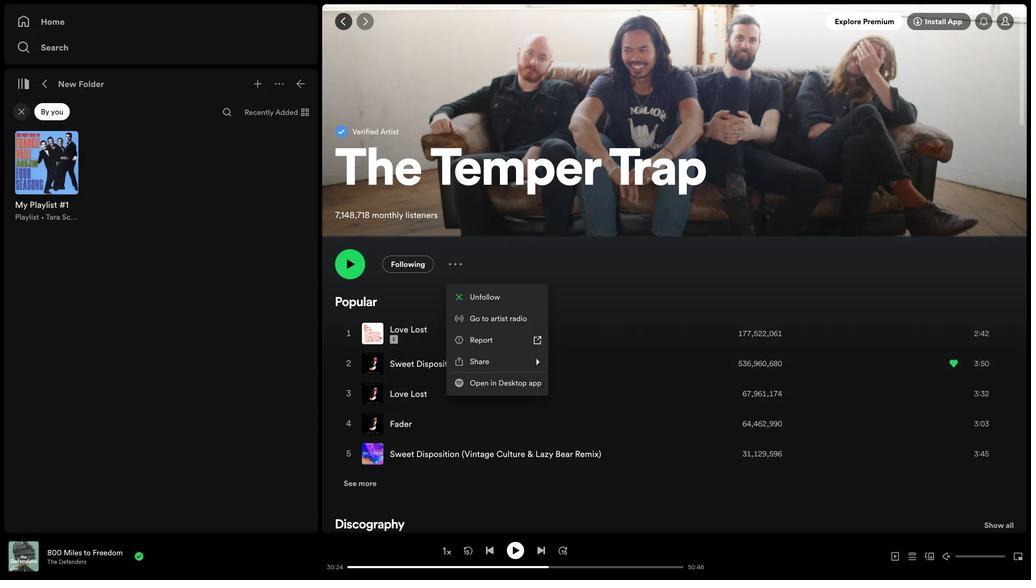 Task type: locate. For each thing, give the bounding box(es) containing it.
800 miles to freedom link
[[47, 547, 123, 558]]

install app link
[[908, 13, 971, 30]]

all
[[1006, 520, 1014, 531]]

the temper trap
[[335, 146, 707, 198]]

now playing: 800 miles to freedom by the defenders footer
[[9, 542, 311, 572]]

artist
[[491, 313, 508, 324]]

sweet
[[390, 358, 414, 370], [390, 448, 414, 460]]

0 vertical spatial love lost link
[[390, 323, 427, 335]]

unfollow
[[470, 292, 500, 302]]

1 disposition from the top
[[416, 358, 460, 370]]

group
[[9, 125, 85, 229]]

disposition left share
[[416, 358, 460, 370]]

0 vertical spatial love lost cell
[[362, 319, 432, 348]]

group containing playlist
[[9, 125, 85, 229]]

2 sweet from the top
[[390, 448, 414, 460]]

sweet for sweet disposition (vintage culture & lazy bear remix)
[[390, 448, 414, 460]]

sweet disposition link
[[390, 358, 460, 370]]

0 horizontal spatial to
[[84, 547, 91, 558]]

to
[[482, 313, 489, 324], [84, 547, 91, 558]]

0 vertical spatial lost
[[411, 323, 427, 335]]

go back image
[[340, 17, 348, 26]]

app
[[529, 378, 542, 388]]

menu
[[446, 284, 548, 396]]

2 love lost link from the top
[[390, 388, 427, 400]]

the defenders link
[[47, 558, 86, 566]]

3:50
[[975, 358, 990, 369]]

go to artist radio button
[[449, 308, 546, 329]]

2 disposition from the top
[[416, 448, 460, 460]]

1 vertical spatial lost
[[411, 388, 427, 400]]

lost right explicit element
[[411, 323, 427, 335]]

0 vertical spatial sweet
[[390, 358, 414, 370]]

popular
[[335, 297, 377, 309]]

Recently Added, Grid view field
[[236, 104, 316, 121]]

love inside love lost e
[[390, 323, 409, 335]]

1 love lost link from the top
[[390, 323, 427, 335]]

open in desktop app button
[[449, 372, 546, 394]]

1 sweet from the top
[[390, 358, 414, 370]]

lost down sweet disposition link
[[411, 388, 427, 400]]

By you checkbox
[[34, 103, 70, 120]]

2 love lost cell from the top
[[362, 379, 432, 408]]

None search field
[[219, 104, 236, 121]]

love lost cell up sweet disposition cell
[[362, 319, 432, 348]]

none search field inside "main" element
[[219, 104, 236, 121]]

sweet disposition (vintage culture & lazy bear remix)
[[390, 448, 602, 460]]

1 vertical spatial love
[[390, 388, 409, 400]]

67,961,174
[[743, 388, 782, 399]]

see
[[344, 478, 357, 489]]

0 vertical spatial disposition
[[416, 358, 460, 370]]

love lost link up e
[[390, 323, 427, 335]]

love lost cell
[[362, 319, 432, 348], [362, 379, 432, 408]]

0 horizontal spatial the
[[47, 558, 57, 566]]

1 vertical spatial love lost link
[[390, 388, 427, 400]]

536,960,680
[[739, 358, 782, 369]]

love lost cell for 177,522,061
[[362, 319, 432, 348]]

2 love from the top
[[390, 388, 409, 400]]

1 vertical spatial to
[[84, 547, 91, 558]]

disposition left (vintage
[[416, 448, 460, 460]]

by you
[[41, 106, 63, 117]]

love lost link
[[390, 323, 427, 335], [390, 388, 427, 400]]

love
[[390, 323, 409, 335], [390, 388, 409, 400]]

sweet for sweet disposition
[[390, 358, 414, 370]]

verified artist
[[352, 126, 399, 137]]

playlist •
[[15, 212, 46, 222]]

2 lost from the top
[[411, 388, 427, 400]]

the
[[335, 146, 422, 198], [47, 558, 57, 566]]

skip back 15 seconds image
[[464, 546, 473, 555]]

freedom
[[93, 547, 123, 558]]

app
[[948, 16, 963, 27]]

love lost
[[390, 388, 427, 400]]

disposition for sweet disposition (vintage culture & lazy bear remix)
[[416, 448, 460, 460]]

monthly
[[372, 209, 403, 221]]

the down verified artist
[[335, 146, 422, 198]]

1 vertical spatial love lost cell
[[362, 379, 432, 408]]

report
[[470, 335, 493, 345]]

0 vertical spatial the
[[335, 146, 422, 198]]

sweet down fader on the left of page
[[390, 448, 414, 460]]

listeners
[[406, 209, 438, 221]]

1 love from the top
[[390, 323, 409, 335]]

go forward image
[[361, 17, 370, 26]]

love for love lost e
[[390, 323, 409, 335]]

love lost cell up fader link at the left bottom of the page
[[362, 379, 432, 408]]

share
[[470, 356, 489, 367]]

fader
[[390, 418, 412, 430]]

open
[[470, 378, 489, 388]]

to right the go
[[482, 313, 489, 324]]

lost
[[411, 323, 427, 335], [411, 388, 427, 400]]

love lost link down sweet disposition cell
[[390, 388, 427, 400]]

fader cell
[[362, 409, 416, 438]]

to inside button
[[482, 313, 489, 324]]

report link
[[449, 329, 546, 351]]

1 vertical spatial the
[[47, 558, 57, 566]]

1 love lost cell from the top
[[362, 319, 432, 348]]

&
[[528, 448, 534, 460]]

search in your library image
[[223, 108, 232, 117]]

1 horizontal spatial to
[[482, 313, 489, 324]]

3:45
[[975, 449, 990, 459]]

install
[[925, 16, 946, 27]]

1 vertical spatial sweet
[[390, 448, 414, 460]]

0 vertical spatial love
[[390, 323, 409, 335]]

bear
[[556, 448, 573, 460]]

disposition
[[416, 358, 460, 370], [416, 448, 460, 460]]

culture
[[497, 448, 525, 460]]

7,148,718 monthly listeners
[[335, 209, 438, 221]]

recently added
[[244, 107, 298, 118]]

sweet disposition
[[390, 358, 460, 370]]

to right miles
[[84, 547, 91, 558]]

sweet disposition cell
[[362, 349, 464, 378]]

desktop
[[499, 378, 527, 388]]

2:42
[[975, 328, 990, 339]]

love up fader link at the left bottom of the page
[[390, 388, 409, 400]]

what's new image
[[980, 17, 988, 26]]

love up e
[[390, 323, 409, 335]]

menu containing unfollow
[[446, 284, 548, 396]]

1 vertical spatial disposition
[[416, 448, 460, 460]]

clear filters image
[[17, 107, 26, 116]]

0 vertical spatial to
[[482, 313, 489, 324]]

explore premium button
[[826, 13, 903, 30]]

•
[[41, 212, 44, 222]]

the left defenders
[[47, 558, 57, 566]]

lost inside love lost e
[[411, 323, 427, 335]]

player controls element
[[213, 542, 710, 571]]

next image
[[537, 546, 546, 555]]

see more
[[344, 478, 377, 489]]

1 lost from the top
[[411, 323, 427, 335]]

sweet disposition (vintage culture & lazy bear remix) cell
[[362, 439, 606, 468]]

sweet down explicit element
[[390, 358, 414, 370]]

new folder button
[[56, 75, 106, 92]]

external link image
[[533, 336, 542, 344]]

7,148,718
[[335, 209, 370, 221]]

1 horizontal spatial the
[[335, 146, 422, 198]]



Task type: vqa. For each thing, say whether or not it's contained in the screenshot.
Chainz corresponding to Story
no



Task type: describe. For each thing, give the bounding box(es) containing it.
temper
[[431, 146, 601, 198]]

more
[[359, 478, 377, 489]]

home link
[[17, 11, 305, 32]]

50:46
[[688, 563, 705, 571]]

to inside 800 miles to freedom the defenders
[[84, 547, 91, 558]]

folder
[[79, 78, 104, 90]]

connect to a device image
[[926, 552, 934, 561]]

go to artist radio
[[470, 313, 527, 324]]

skip forward 15 seconds image
[[559, 546, 567, 555]]

following button
[[382, 256, 434, 273]]

2:42 cell
[[950, 319, 1005, 348]]

install app
[[925, 16, 963, 27]]

177,522,061
[[739, 328, 782, 339]]

e
[[393, 336, 396, 343]]

change speed image
[[442, 546, 452, 557]]

following
[[391, 259, 425, 270]]

miles
[[64, 547, 82, 558]]

artist
[[380, 126, 399, 137]]

30:24
[[327, 563, 343, 571]]

discography
[[335, 519, 405, 532]]

love for love lost
[[390, 388, 409, 400]]

800 miles to freedom the defenders
[[47, 547, 123, 566]]

playlist
[[15, 212, 39, 222]]

search
[[41, 41, 69, 53]]

new
[[58, 78, 77, 90]]

3:32
[[975, 388, 990, 399]]

play image
[[511, 546, 520, 555]]

share button
[[449, 351, 546, 372]]

radio
[[510, 313, 527, 324]]

love lost cell for 67,961,174
[[362, 379, 432, 408]]

previous image
[[486, 546, 494, 555]]

lost for love lost
[[411, 388, 427, 400]]

premium
[[863, 16, 895, 27]]

now playing view image
[[25, 546, 34, 555]]

show all link
[[985, 519, 1014, 535]]

lazy
[[536, 448, 553, 460]]

recently
[[244, 107, 274, 118]]

explore
[[835, 16, 862, 27]]

top bar and user menu element
[[322, 4, 1027, 39]]

in
[[491, 378, 497, 388]]

(vintage
[[462, 448, 494, 460]]

show all
[[985, 520, 1014, 531]]

remix)
[[575, 448, 602, 460]]

3:50 cell
[[950, 349, 1005, 378]]

go
[[470, 313, 480, 324]]

main element
[[4, 4, 318, 533]]

new folder
[[58, 78, 104, 90]]

trap
[[609, 146, 707, 198]]

disposition for sweet disposition
[[416, 358, 460, 370]]

show
[[985, 520, 1004, 531]]

64,462,990
[[743, 418, 782, 429]]

love lost e
[[390, 323, 427, 343]]

800
[[47, 547, 62, 558]]

unfollow button
[[449, 286, 546, 308]]

fader link
[[390, 418, 412, 430]]

the inside 800 miles to freedom the defenders
[[47, 558, 57, 566]]

you
[[51, 106, 63, 117]]

verified
[[352, 126, 379, 137]]

31,129,596
[[743, 449, 782, 459]]

added
[[275, 107, 298, 118]]

discography link
[[335, 519, 405, 532]]

home
[[41, 16, 65, 27]]

volume off image
[[943, 552, 951, 561]]

defenders
[[59, 558, 86, 566]]

see more button
[[335, 470, 385, 497]]

explicit element
[[390, 335, 398, 344]]

3:03
[[975, 418, 990, 429]]

search link
[[17, 37, 305, 58]]

by
[[41, 106, 49, 117]]

open in desktop app
[[470, 378, 542, 388]]

sweet disposition (vintage culture & lazy bear remix) link
[[390, 448, 602, 460]]

lost for love lost e
[[411, 323, 427, 335]]

group inside "main" element
[[9, 125, 85, 229]]

explore premium
[[835, 16, 895, 27]]



